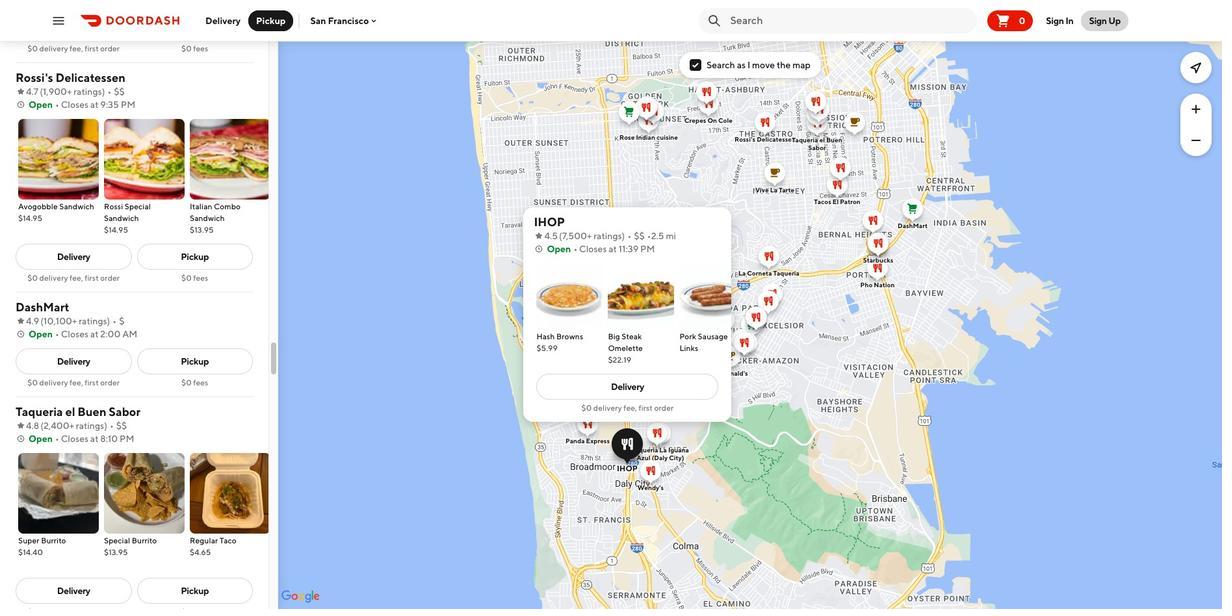 Task type: vqa. For each thing, say whether or not it's contained in the screenshot.
Pho
yes



Task type: describe. For each thing, give the bounding box(es) containing it.
• up '9:35'
[[108, 86, 111, 97]]

special burrito image
[[104, 453, 185, 534]]

first up ( 2,400+ ratings )
[[85, 378, 99, 388]]

san
[[310, 15, 326, 26]]

4.7
[[26, 86, 38, 97]]

at for dashmart
[[90, 329, 99, 339]]

1,900+
[[43, 86, 72, 97]]

rossi
[[104, 202, 123, 211]]

) for ihop
[[622, 231, 625, 241]]

francisco
[[328, 15, 369, 26]]

0
[[1019, 15, 1026, 26]]

$0 delivery fee, first order for delivery "link" corresponding to pickup 'link' corresponding to rossi's delicatessen
[[28, 273, 120, 283]]

first inside map region
[[639, 403, 653, 413]]

$0 delivery fee, first order for delivery "link" in map region
[[582, 403, 674, 413]]

order for delivery "link" in map region
[[655, 403, 674, 413]]

pork sausage links image
[[680, 263, 746, 329]]

open • closes at 8:10 pm
[[29, 434, 134, 444]]

$4.65
[[190, 548, 211, 557]]

1 $0 fees from the top
[[181, 44, 208, 53]]

8:10
[[100, 434, 118, 444]]

open for ihop
[[547, 244, 571, 254]]

( 2,400+ ratings )
[[40, 421, 107, 431]]

at for rossi's delicatessen
[[90, 99, 99, 110]]

first up ( 10,100+ ratings )
[[85, 273, 99, 283]]

fee, up ( 10,100+ ratings )
[[70, 273, 83, 283]]

$0 fees for 2nd pickup 'link' from the bottom of the page
[[181, 378, 208, 388]]

0 button
[[988, 10, 1034, 31]]

sign up
[[1090, 15, 1121, 26]]

• down 2,400+ on the bottom left of page
[[55, 434, 59, 444]]

big steak omelette image
[[608, 263, 675, 329]]

burrito for super burrito $14.40
[[41, 536, 66, 546]]

2,400+
[[44, 421, 74, 431]]

move
[[752, 60, 775, 70]]

$13.95 inside italian combo sandwich $13.95
[[190, 225, 214, 235]]

special burrito $13.95
[[104, 536, 157, 557]]

fees for pickup 'link' corresponding to rossi's delicatessen
[[193, 273, 208, 283]]

1 fees from the top
[[193, 44, 208, 53]]

super
[[18, 536, 39, 546]]

taco
[[220, 536, 237, 546]]

pickup for pickup 'link' associated with taqueria el buen sabor
[[181, 586, 209, 596]]

sign in link
[[1039, 7, 1082, 33]]

average rating of 4.9 out of 5 element
[[16, 315, 39, 328]]

italian
[[190, 202, 212, 211]]

steak
[[622, 331, 642, 341]]

open • closes at 11:39 pm
[[547, 244, 655, 254]]

in
[[1066, 15, 1074, 26]]

recenter the map image
[[1189, 60, 1204, 75]]

rossi special sandwich image
[[104, 119, 185, 200]]

$$ inside map region
[[634, 231, 645, 241]]

4.9
[[26, 316, 39, 326]]

special inside special burrito $13.95
[[104, 536, 130, 546]]

fee, inside map region
[[624, 403, 637, 413]]

( for rossi's delicatessen
[[40, 86, 43, 97]]

open for rossi's delicatessen
[[29, 99, 53, 110]]

pickup for pickup button at the top of the page
[[256, 15, 286, 26]]

2 pickup link from the top
[[137, 349, 253, 375]]

4.5
[[545, 231, 558, 241]]

avogobble
[[18, 202, 58, 211]]

order for delivery "link" corresponding to pickup 'link' corresponding to rossi's delicatessen
[[100, 273, 120, 283]]

9:35
[[100, 99, 119, 110]]

Store search: begin typing to search for stores available on DoorDash text field
[[731, 13, 972, 28]]

san francisco
[[310, 15, 369, 26]]

avogobble sandwich image
[[18, 119, 99, 200]]

delivery link for pickup 'link' associated with taqueria el buen sabor
[[16, 578, 132, 604]]

pork sausage links button
[[680, 263, 746, 354]]

$0 for pickup 'link' corresponding to rossi's delicatessen
[[181, 273, 192, 283]]

sausage
[[698, 331, 728, 341]]

delivery link for pickup 'link' corresponding to rossi's delicatessen
[[16, 244, 132, 270]]

order for delivery "link" related to 2nd pickup 'link' from the bottom of the page
[[100, 378, 120, 388]]

$14.95 inside rossi special sandwich $14.95
[[104, 225, 128, 235]]

am
[[122, 329, 137, 339]]

powered by google image
[[282, 590, 320, 603]]

italian combo sandwich image
[[190, 119, 271, 200]]

closes for taqueria el buen sabor
[[61, 434, 88, 444]]

open • closes at 2:00 am
[[29, 329, 137, 339]]

hash
[[537, 331, 555, 341]]

( for taqueria el buen sabor
[[40, 421, 44, 431]]

• up 8:10
[[110, 421, 114, 431]]

pickup button
[[248, 10, 294, 31]]

pork sausage links
[[680, 331, 728, 353]]

delivery link for 2nd pickup 'link' from the bottom of the page
[[16, 349, 132, 375]]

pm for rossi's delicatessen
[[121, 99, 135, 110]]

4.8
[[26, 421, 39, 431]]

open for dashmart
[[29, 329, 53, 339]]

map region
[[113, 4, 1223, 609]]

sandwich for rossi special sandwich
[[104, 213, 139, 223]]

big steak omelette $22.19
[[608, 331, 643, 365]]

search
[[707, 60, 735, 70]]

super burrito $14.40
[[18, 536, 66, 557]]

browns
[[557, 331, 583, 341]]

• $$ • 2.5 mi
[[628, 231, 676, 241]]

( for dashmart
[[41, 316, 44, 326]]

open • closes at 9:35 pm
[[29, 99, 135, 110]]

• down 7,500+
[[574, 244, 578, 254]]

delivery button
[[198, 10, 248, 31]]

$0 for 2nd pickup 'link' from the bottom of the page
[[181, 378, 192, 388]]

hash browns image
[[537, 263, 603, 329]]

regular taco image
[[190, 453, 271, 534]]

• $
[[113, 316, 125, 326]]

combo
[[214, 202, 241, 211]]

up
[[1109, 15, 1121, 26]]

$22.19
[[608, 355, 632, 365]]

( 7,500+ ratings )
[[559, 231, 625, 241]]

closes for rossi's delicatessen
[[61, 99, 88, 110]]

search as i move the map
[[707, 60, 811, 70]]

the
[[777, 60, 791, 70]]

closes for dashmart
[[61, 329, 88, 339]]

avogobble sandwich $14.95
[[18, 202, 94, 223]]



Task type: locate. For each thing, give the bounding box(es) containing it.
taqueria la iguana azul (daly city)
[[632, 446, 689, 461], [632, 446, 689, 461]]

fee, down $22.19 at the bottom of the page
[[624, 403, 637, 413]]

• up 11:39
[[628, 231, 632, 241]]

pho
[[861, 281, 873, 288], [861, 281, 873, 288]]

cuisine
[[657, 133, 678, 141], [657, 133, 678, 141]]

sign left up
[[1090, 15, 1107, 26]]

delivery down the open • closes at 2:00 am
[[57, 356, 90, 367]]

ratings up open • closes at 8:10 pm
[[76, 421, 104, 431]]

$13.95
[[190, 225, 214, 235], [104, 548, 128, 557]]

2 horizontal spatial sandwich
[[190, 213, 225, 223]]

hash browns $5.99
[[537, 331, 583, 353]]

burrito
[[41, 536, 66, 546], [132, 536, 157, 546]]

delivery for delivery "link" in map region
[[594, 403, 622, 413]]

omelette
[[608, 343, 643, 353]]

mi
[[666, 231, 676, 241]]

sandwich
[[59, 202, 94, 211], [104, 213, 139, 223], [190, 213, 225, 223]]

• down '1,900+'
[[55, 99, 59, 110]]

delivery down open menu icon
[[39, 44, 68, 53]]

( 10,100+ ratings )
[[41, 316, 110, 326]]

rossi's delicatessen
[[16, 71, 125, 85], [735, 135, 796, 143], [735, 135, 796, 143]]

7,500+
[[562, 231, 592, 241]]

0 vertical spatial • $$
[[108, 86, 125, 97]]

rossi special sandwich $14.95
[[104, 202, 151, 235]]

delivery for delivery "link" corresponding to pickup 'link' corresponding to rossi's delicatessen
[[39, 273, 68, 283]]

$0 delivery fee, first order down open menu icon
[[28, 44, 120, 53]]

1 vertical spatial pm
[[641, 244, 655, 254]]

0 vertical spatial fees
[[193, 44, 208, 53]]

$0 fees for pickup 'link' corresponding to rossi's delicatessen
[[181, 273, 208, 283]]

special right rossi at the left top
[[125, 202, 151, 211]]

2 sign from the left
[[1090, 15, 1107, 26]]

2 vertical spatial pickup link
[[137, 578, 253, 604]]

super burrito image
[[18, 453, 99, 534]]

1 pickup link from the top
[[137, 244, 253, 270]]

burrito inside special burrito $13.95
[[132, 536, 157, 546]]

) up 11:39
[[622, 231, 625, 241]]

pm for taqueria el buen sabor
[[120, 434, 134, 444]]

$$ up '9:35'
[[114, 86, 125, 97]]

sign inside 'link'
[[1047, 15, 1064, 26]]

sandwich left rossi at the left top
[[59, 202, 94, 211]]

0 vertical spatial $$
[[114, 86, 125, 97]]

$13.95 inside special burrito $13.95
[[104, 548, 128, 557]]

• $$ for rossi's delicatessen
[[108, 86, 125, 97]]

$0 delivery fee, first order for delivery "link" related to 2nd pickup 'link' from the bottom of the page
[[28, 378, 120, 388]]

as
[[737, 60, 746, 70]]

2 burrito from the left
[[132, 536, 157, 546]]

1 vertical spatial $$
[[634, 231, 645, 241]]

sandwich down italian
[[190, 213, 225, 223]]

$$ up 8:10
[[116, 421, 127, 431]]

• $$ up 8:10
[[110, 421, 127, 431]]

1 horizontal spatial sandwich
[[104, 213, 139, 223]]

ratings for rossi's delicatessen
[[74, 86, 102, 97]]

sandwich down rossi at the left top
[[104, 213, 139, 223]]

$0 delivery fee, first order down $22.19 at the bottom of the page
[[582, 403, 674, 413]]

vive
[[756, 186, 769, 193], [756, 186, 769, 193]]

crepes on cole
[[685, 116, 733, 124], [685, 116, 733, 124]]

indian
[[636, 133, 655, 141], [636, 133, 655, 141]]

$14.40
[[18, 548, 43, 557]]

el
[[833, 197, 839, 205], [833, 197, 839, 205]]

2 vertical spatial $$
[[116, 421, 127, 431]]

(daly
[[652, 454, 668, 461], [652, 454, 668, 461]]

patron
[[840, 197, 861, 205], [840, 197, 861, 205]]

ratings inside map region
[[594, 231, 622, 241]]

$$ for taqueria el buen sabor
[[116, 421, 127, 431]]

1 vertical spatial $14.95
[[104, 225, 128, 235]]

$0 delivery fee, first order
[[28, 44, 120, 53], [28, 273, 120, 283], [28, 378, 120, 388], [582, 403, 674, 413]]

pm for ihop
[[641, 244, 655, 254]]

burrito inside super burrito $14.40
[[41, 536, 66, 546]]

closes down ( 1,900+ ratings )
[[61, 99, 88, 110]]

• $$
[[108, 86, 125, 97], [110, 421, 127, 431]]

(
[[40, 86, 43, 97], [559, 231, 562, 241], [41, 316, 44, 326], [40, 421, 44, 431]]

$$ for rossi's delicatessen
[[114, 86, 125, 97]]

sandwich inside italian combo sandwich $13.95
[[190, 213, 225, 223]]

delivery link down super burrito $14.40
[[16, 578, 132, 604]]

panda
[[566, 437, 585, 444], [566, 437, 585, 444]]

$0 fees
[[181, 44, 208, 53], [181, 273, 208, 283], [181, 378, 208, 388]]

buen
[[827, 136, 843, 143], [827, 136, 843, 143], [78, 405, 106, 419]]

sign left "in"
[[1047, 15, 1064, 26]]

$$ up 11:39
[[634, 231, 645, 241]]

pork
[[680, 331, 697, 341]]

0 vertical spatial pm
[[121, 99, 135, 110]]

submarine
[[623, 236, 656, 244], [623, 236, 656, 244]]

delivery for delivery "link" related to 2nd pickup 'link' from the bottom of the page
[[39, 378, 68, 388]]

delivery up 2,400+ on the bottom left of page
[[39, 378, 68, 388]]

1 horizontal spatial burrito
[[132, 536, 157, 546]]

delivery link down $22.19 at the bottom of the page
[[537, 374, 719, 400]]

$0
[[28, 44, 38, 53], [181, 44, 192, 53], [28, 273, 38, 283], [181, 273, 192, 283], [28, 378, 38, 388], [181, 378, 192, 388], [582, 403, 592, 413]]

$5.99
[[537, 343, 558, 353]]

wendy's
[[638, 484, 664, 491], [638, 484, 664, 491]]

burrito down the special burrito image
[[132, 536, 157, 546]]

3 $0 fees from the top
[[181, 378, 208, 388]]

( 1,900+ ratings )
[[40, 86, 105, 97]]

open for taqueria el buen sabor
[[29, 434, 53, 444]]

$0 delivery fee, first order inside map region
[[582, 403, 674, 413]]

taqueria
[[792, 136, 819, 143], [792, 136, 819, 143], [774, 269, 800, 277], [774, 269, 800, 277], [16, 405, 63, 419], [632, 446, 658, 454], [632, 446, 658, 454]]

• $$ up '9:35'
[[108, 86, 125, 97]]

0 vertical spatial $0 fees
[[181, 44, 208, 53]]

1 sign from the left
[[1047, 15, 1064, 26]]

( right 4.8
[[40, 421, 44, 431]]

) up '9:35'
[[102, 86, 105, 97]]

crepes
[[685, 116, 707, 124], [685, 116, 707, 124]]

ratings for dashmart
[[79, 316, 107, 326]]

0 horizontal spatial $14.95
[[18, 213, 42, 223]]

iguana
[[668, 446, 689, 454], [668, 446, 689, 454]]

)
[[102, 86, 105, 97], [622, 231, 625, 241], [107, 316, 110, 326], [104, 421, 107, 431]]

sandwich for italian combo sandwich
[[190, 213, 225, 223]]

order inside map region
[[655, 403, 674, 413]]

at left 2:00
[[90, 329, 99, 339]]

special down the special burrito image
[[104, 536, 130, 546]]

san francisco button
[[310, 15, 379, 26]]

( inside map region
[[559, 231, 562, 241]]

average rating of 4.7 out of 5 element
[[16, 85, 38, 98]]

delivery for pickup 'link' corresponding to rossi's delicatessen
[[57, 252, 90, 262]]

( for ihop
[[559, 231, 562, 241]]

0 vertical spatial $14.95
[[18, 213, 42, 223]]

0 horizontal spatial sandwich
[[59, 202, 94, 211]]

pm inside map region
[[641, 244, 655, 254]]

delivery inside button
[[206, 15, 241, 26]]

2 vertical spatial fees
[[193, 378, 208, 388]]

10,100+
[[44, 316, 77, 326]]

mcdonald's
[[712, 369, 748, 377], [712, 369, 748, 377]]

delivery link inside map region
[[537, 374, 719, 400]]

2.5
[[651, 231, 664, 241]]

$14.95 down the "avogobble"
[[18, 213, 42, 223]]

average rating of 4.5 out of 5 element
[[534, 229, 558, 242]]

0 horizontal spatial sign
[[1047, 15, 1064, 26]]

) for taqueria el buen sabor
[[104, 421, 107, 431]]

fees
[[193, 44, 208, 53], [193, 273, 208, 283], [193, 378, 208, 388]]

sandwich inside rossi special sandwich $14.95
[[104, 213, 139, 223]]

$0 for delivery "link" corresponding to pickup 'link' corresponding to rossi's delicatessen
[[28, 273, 38, 283]]

( right 4.5
[[559, 231, 562, 241]]

open down 4.5
[[547, 244, 571, 254]]

first up ( 1,900+ ratings )
[[85, 44, 99, 53]]

average rating of 4.8 out of 5 element
[[16, 419, 39, 432]]

i
[[748, 60, 751, 70]]

sign in
[[1047, 15, 1074, 26]]

•
[[108, 86, 111, 97], [55, 99, 59, 110], [628, 231, 632, 241], [648, 231, 651, 241], [574, 244, 578, 254], [113, 316, 117, 326], [55, 329, 59, 339], [110, 421, 114, 431], [55, 434, 59, 444]]

dashmart
[[898, 221, 928, 229], [898, 221, 928, 229], [16, 300, 69, 314]]

regular
[[190, 536, 218, 546]]

fee,
[[70, 44, 83, 53], [70, 273, 83, 283], [70, 378, 83, 388], [624, 403, 637, 413]]

delivery up 10,100+
[[39, 273, 68, 283]]

2 vertical spatial pm
[[120, 434, 134, 444]]

1 vertical spatial pickup link
[[137, 349, 253, 375]]

) for rossi's delicatessen
[[102, 86, 105, 97]]

pickup link for taqueria el buen sabor
[[137, 578, 253, 604]]

1 vertical spatial • $$
[[110, 421, 127, 431]]

pickup link for rossi's delicatessen
[[137, 244, 253, 270]]

fee, up ( 2,400+ ratings )
[[70, 378, 83, 388]]

delivery down super burrito $14.40
[[57, 586, 90, 596]]

at inside map region
[[609, 244, 617, 254]]

$0 for delivery "link" in map region
[[582, 403, 592, 413]]

cole
[[719, 116, 733, 124], [719, 116, 733, 124]]

zoom out image
[[1189, 133, 1204, 148]]

rose
[[620, 133, 635, 141], [620, 133, 635, 141]]

sign
[[1047, 15, 1064, 26], [1090, 15, 1107, 26]]

0 vertical spatial special
[[125, 202, 151, 211]]

1 vertical spatial special
[[104, 536, 130, 546]]

open down 4.8
[[29, 434, 53, 444]]

sign for sign in
[[1047, 15, 1064, 26]]

1 vertical spatial $0 fees
[[181, 273, 208, 283]]

burrito for special burrito $13.95
[[132, 536, 157, 546]]

delivery link
[[16, 244, 132, 270], [16, 349, 132, 375], [537, 374, 719, 400], [16, 578, 132, 604]]

closes down ( 2,400+ ratings )
[[61, 434, 88, 444]]

delivery down 'avogobble sandwich $14.95' on the left top
[[57, 252, 90, 262]]

links
[[680, 343, 699, 353]]

Search as I move the map checkbox
[[690, 59, 702, 71]]

3 pickup link from the top
[[137, 578, 253, 604]]

at for taqueria el buen sabor
[[90, 434, 99, 444]]

vive la tarte tacos el patron
[[756, 186, 861, 205], [756, 186, 861, 205]]

open down 4.9
[[29, 329, 53, 339]]

pickup inside button
[[256, 15, 286, 26]]

3 fees from the top
[[193, 378, 208, 388]]

0 vertical spatial $13.95
[[190, 225, 214, 235]]

delivery link down 'avogobble sandwich $14.95' on the left top
[[16, 244, 132, 270]]

delivery left pickup button at the top of the page
[[206, 15, 241, 26]]

delivery link down the open • closes at 2:00 am
[[16, 349, 132, 375]]

at left 8:10
[[90, 434, 99, 444]]

open menu image
[[51, 13, 66, 28]]

$
[[119, 316, 125, 326]]

open down 4.7
[[29, 99, 53, 110]]

delivery
[[39, 44, 68, 53], [39, 273, 68, 283], [39, 378, 68, 388], [594, 403, 622, 413]]

) up 8:10
[[104, 421, 107, 431]]

1 horizontal spatial sign
[[1090, 15, 1107, 26]]

1 vertical spatial $13.95
[[104, 548, 128, 557]]

1 horizontal spatial $13.95
[[190, 225, 214, 235]]

first down omelette
[[639, 403, 653, 413]]

special inside rossi special sandwich $14.95
[[125, 202, 151, 211]]

regular taco $4.65
[[190, 536, 237, 557]]

1 burrito from the left
[[41, 536, 66, 546]]

ratings for taqueria el buen sabor
[[76, 421, 104, 431]]

closes down ( 10,100+ ratings )
[[61, 329, 88, 339]]

0 horizontal spatial burrito
[[41, 536, 66, 546]]

panda express
[[566, 437, 610, 444], [566, 437, 610, 444]]

sign for sign up
[[1090, 15, 1107, 26]]

$0 delivery fee, first order up ( 10,100+ ratings )
[[28, 273, 120, 283]]

delivery inside map region
[[611, 381, 644, 392]]

11:39
[[619, 244, 639, 254]]

• left the $
[[113, 316, 117, 326]]

sandwich inside 'avogobble sandwich $14.95'
[[59, 202, 94, 211]]

$14.95
[[18, 213, 42, 223], [104, 225, 128, 235]]

delivery inside map region
[[594, 403, 622, 413]]

rossi's
[[16, 71, 53, 85], [735, 135, 756, 143], [735, 135, 756, 143]]

ratings up the open • closes at 2:00 am
[[79, 316, 107, 326]]

pickup for 2nd pickup 'link' from the bottom of the page
[[181, 356, 209, 367]]

closes for ihop
[[579, 244, 607, 254]]

closes down ( 7,500+ ratings )
[[579, 244, 607, 254]]

) inside map region
[[622, 231, 625, 241]]

zoom in image
[[1189, 101, 1204, 117]]

burrito right super
[[41, 536, 66, 546]]

delivery down $22.19 at the bottom of the page
[[611, 381, 644, 392]]

$0 inside map region
[[582, 403, 592, 413]]

at for ihop
[[609, 244, 617, 254]]

map
[[793, 60, 811, 70]]

pm
[[121, 99, 135, 110], [641, 244, 655, 254], [120, 434, 134, 444]]

2 fees from the top
[[193, 273, 208, 283]]

at left '9:35'
[[90, 99, 99, 110]]

taqueria el buen sabor
[[792, 136, 843, 151], [792, 136, 843, 151], [16, 405, 141, 419]]

pm right 8:10
[[120, 434, 134, 444]]

italian combo sandwich $13.95
[[190, 202, 241, 235]]

0 vertical spatial pickup link
[[137, 244, 253, 270]]

fee, up ( 1,900+ ratings )
[[70, 44, 83, 53]]

$14.95 inside 'avogobble sandwich $14.95'
[[18, 213, 42, 223]]

ratings
[[74, 86, 102, 97], [594, 231, 622, 241], [79, 316, 107, 326], [76, 421, 104, 431]]

( right 4.7
[[40, 86, 43, 97]]

delivery for pickup 'link' associated with taqueria el buen sabor
[[57, 586, 90, 596]]

pickup link
[[137, 244, 253, 270], [137, 349, 253, 375], [137, 578, 253, 604]]

$14.95 down rossi at the left top
[[104, 225, 128, 235]]

( right 4.9
[[41, 316, 44, 326]]

first
[[85, 44, 99, 53], [85, 273, 99, 283], [85, 378, 99, 388], [639, 403, 653, 413]]

2:00
[[100, 329, 121, 339]]

pm down • $$ • 2.5 mi
[[641, 244, 655, 254]]

delivery for 2nd pickup 'link' from the bottom of the page
[[57, 356, 90, 367]]

ratings up open • closes at 9:35 pm
[[74, 86, 102, 97]]

• down 10,100+
[[55, 329, 59, 339]]

express
[[586, 437, 610, 444], [586, 437, 610, 444]]

) left • $
[[107, 316, 110, 326]]

• $$ for taqueria el buen sabor
[[110, 421, 127, 431]]

sign up link
[[1082, 10, 1129, 31]]

1 horizontal spatial $14.95
[[104, 225, 128, 235]]

tacos
[[814, 197, 832, 205], [814, 197, 832, 205]]

ratings up open • closes at 11:39 pm
[[594, 231, 622, 241]]

delivery down $22.19 at the bottom of the page
[[594, 403, 622, 413]]

la
[[770, 186, 778, 193], [770, 186, 778, 193], [739, 269, 746, 277], [739, 269, 746, 277], [660, 446, 667, 454], [660, 446, 667, 454]]

closes inside map region
[[579, 244, 607, 254]]

2 vertical spatial $0 fees
[[181, 378, 208, 388]]

$0 delivery fee, first order up ( 2,400+ ratings )
[[28, 378, 120, 388]]

fees for 2nd pickup 'link' from the bottom of the page
[[193, 378, 208, 388]]

corneta
[[747, 269, 772, 277], [747, 269, 772, 277]]

ratings for ihop
[[594, 231, 622, 241]]

• left the mi
[[648, 231, 651, 241]]

big
[[608, 331, 620, 341]]

at left 11:39
[[609, 244, 617, 254]]

pm right '9:35'
[[121, 99, 135, 110]]

$0 for delivery "link" related to 2nd pickup 'link' from the bottom of the page
[[28, 378, 38, 388]]

0 horizontal spatial $13.95
[[104, 548, 128, 557]]

on
[[708, 116, 717, 124], [708, 116, 717, 124]]

order
[[100, 44, 120, 53], [100, 273, 120, 283], [100, 378, 120, 388], [655, 403, 674, 413]]

ihop
[[534, 215, 565, 229], [617, 463, 638, 473], [617, 463, 638, 473]]

) for dashmart
[[107, 316, 110, 326]]

pickup for pickup 'link' corresponding to rossi's delicatessen
[[181, 252, 209, 262]]

2 $0 fees from the top
[[181, 273, 208, 283]]

open inside map region
[[547, 244, 571, 254]]

1 vertical spatial fees
[[193, 273, 208, 283]]



